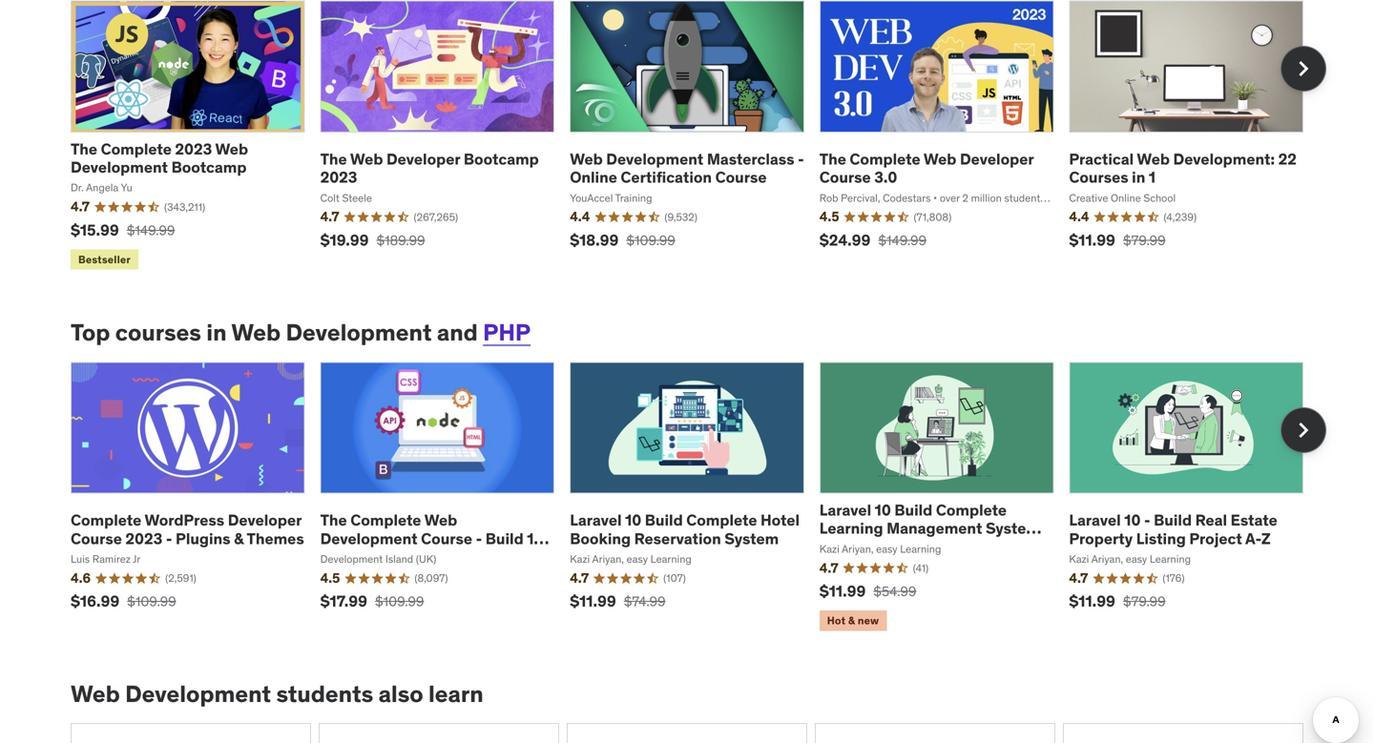 Task type: describe. For each thing, give the bounding box(es) containing it.
lms
[[820, 537, 852, 557]]

property
[[1070, 529, 1133, 549]]

22
[[1279, 149, 1297, 169]]

the complete 2023 web development bootcamp link
[[71, 139, 248, 177]]

laravel 10 build complete hotel booking reservation system
[[570, 511, 800, 549]]

project
[[1190, 529, 1243, 549]]

development inside web development masterclass - online certification course
[[607, 149, 704, 169]]

10 for booking
[[625, 511, 642, 530]]

web inside the complete web development course - build 15 projects
[[425, 511, 458, 530]]

web inside the complete web developer course 3.0
[[924, 149, 957, 169]]

laravel 10 - build real estate property listing project a-z link
[[1070, 511, 1278, 549]]

the complete web development course - build 15 projects
[[320, 511, 543, 567]]

complete wordpress developer course 2023 - plugins & themes
[[71, 511, 304, 549]]

carousel element containing the complete 2023 web development bootcamp
[[71, 1, 1327, 274]]

complete inside laravel 10 build complete hotel booking reservation system
[[687, 511, 758, 530]]

course inside complete wordpress developer course 2023 - plugins & themes
[[71, 529, 122, 549]]

the complete 2023 web development bootcamp
[[71, 139, 248, 177]]

&
[[234, 529, 244, 549]]

learn
[[429, 680, 484, 709]]

system inside laravel 10 build complete learning management system lms a-z
[[986, 519, 1041, 539]]

next image
[[1289, 415, 1319, 446]]

complete wordpress developer course 2023 - plugins & themes link
[[71, 511, 304, 549]]

developer for complete wordpress developer course 2023 - plugins & themes
[[228, 511, 302, 530]]

online
[[570, 168, 618, 187]]

build inside laravel 10 build complete learning management system lms a-z
[[895, 501, 933, 520]]

certification
[[621, 168, 712, 187]]

development inside the complete web development course - build 15 projects
[[320, 529, 418, 549]]

1
[[1149, 168, 1156, 187]]

masterclass
[[707, 149, 795, 169]]

10 for management
[[875, 501, 892, 520]]

web inside the web developer bootcamp 2023
[[350, 149, 383, 169]]

2023 inside the complete 2023 web development bootcamp
[[175, 139, 212, 159]]

web inside the complete 2023 web development bootcamp
[[215, 139, 248, 159]]

10 for estate
[[1125, 511, 1141, 530]]

web development masterclass - online certification course link
[[570, 149, 805, 187]]

- inside the complete web development course - build 15 projects
[[476, 529, 482, 549]]

laravel 10 build complete hotel booking reservation system link
[[570, 511, 800, 549]]

practical
[[1070, 149, 1134, 169]]

in inside practical web development: 22 courses in 1
[[1133, 168, 1146, 187]]

and
[[437, 318, 478, 347]]

wordpress
[[145, 511, 225, 530]]

z inside laravel 10 build complete learning management system lms a-z
[[871, 537, 880, 557]]

complete inside the complete web developer course 3.0
[[850, 149, 921, 169]]

plugins
[[176, 529, 231, 549]]

top courses in web development and php
[[71, 318, 531, 347]]

the for the complete web developer course 3.0
[[820, 149, 847, 169]]

laravel 10 build complete learning management system lms a-z
[[820, 501, 1041, 557]]

complete inside laravel 10 build complete learning management system lms a-z
[[936, 501, 1007, 520]]

laravel 10 build complete learning management system lms a-z link
[[820, 501, 1042, 557]]

next image
[[1289, 54, 1319, 84]]

- inside complete wordpress developer course 2023 - plugins & themes
[[166, 529, 172, 549]]

development:
[[1174, 149, 1276, 169]]

z inside laravel 10 - build real estate property listing project a-z
[[1262, 529, 1272, 549]]



Task type: locate. For each thing, give the bounding box(es) containing it.
management
[[887, 519, 983, 539]]

0 horizontal spatial laravel
[[570, 511, 622, 530]]

course
[[716, 168, 767, 187], [820, 168, 871, 187], [71, 529, 122, 549], [421, 529, 473, 549]]

top
[[71, 318, 110, 347]]

laravel for laravel 10 build complete learning management system lms a-z
[[820, 501, 872, 520]]

booking
[[570, 529, 631, 549]]

1 horizontal spatial z
[[1262, 529, 1272, 549]]

0 horizontal spatial bootcamp
[[171, 158, 247, 177]]

also
[[379, 680, 424, 709]]

laravel inside laravel 10 - build real estate property listing project a-z
[[1070, 511, 1122, 530]]

students
[[276, 680, 374, 709]]

the web developer bootcamp 2023 link
[[320, 149, 539, 187]]

0 horizontal spatial a-
[[855, 537, 871, 557]]

the complete web developer course 3.0 link
[[820, 149, 1034, 187]]

listing
[[1137, 529, 1187, 549]]

laravel left listing
[[1070, 511, 1122, 530]]

system
[[986, 519, 1041, 539], [725, 529, 779, 549]]

developer inside the complete web developer course 3.0
[[960, 149, 1034, 169]]

the for the complete 2023 web development bootcamp
[[71, 139, 97, 159]]

the inside the complete 2023 web development bootcamp
[[71, 139, 97, 159]]

developer for the web developer bootcamp 2023
[[387, 149, 461, 169]]

- inside web development masterclass - online certification course
[[798, 149, 805, 169]]

2 carousel element from the top
[[71, 362, 1327, 635]]

1 horizontal spatial system
[[986, 519, 1041, 539]]

laravel up lms at the right bottom of the page
[[820, 501, 872, 520]]

a- right lms at the right bottom of the page
[[855, 537, 871, 557]]

bootcamp inside the complete 2023 web development bootcamp
[[171, 158, 247, 177]]

course left wordpress
[[71, 529, 122, 549]]

2 horizontal spatial laravel
[[1070, 511, 1122, 530]]

0 horizontal spatial z
[[871, 537, 880, 557]]

the inside the web developer bootcamp 2023
[[320, 149, 347, 169]]

complete inside the complete web development course - build 15 projects
[[351, 511, 421, 530]]

estate
[[1231, 511, 1278, 530]]

developer
[[387, 149, 461, 169], [960, 149, 1034, 169], [228, 511, 302, 530]]

course inside the complete web development course - build 15 projects
[[421, 529, 473, 549]]

z
[[1262, 529, 1272, 549], [871, 537, 880, 557]]

15
[[527, 529, 543, 549]]

course left 15
[[421, 529, 473, 549]]

course left the 3.0 on the right of the page
[[820, 168, 871, 187]]

2023 for the web developer bootcamp 2023
[[320, 168, 358, 187]]

1 carousel element from the top
[[71, 1, 1327, 274]]

course right certification
[[716, 168, 767, 187]]

a- inside laravel 10 - build real estate property listing project a-z
[[1246, 529, 1262, 549]]

complete
[[101, 139, 172, 159], [850, 149, 921, 169], [936, 501, 1007, 520], [71, 511, 142, 530], [351, 511, 421, 530], [687, 511, 758, 530]]

the complete web developer course 3.0
[[820, 149, 1034, 187]]

projects
[[320, 548, 381, 567]]

1 horizontal spatial 10
[[875, 501, 892, 520]]

- right masterclass
[[798, 149, 805, 169]]

0 vertical spatial carousel element
[[71, 1, 1327, 274]]

laravel 10 - build real estate property listing project a-z
[[1070, 511, 1278, 549]]

1 vertical spatial 2023
[[320, 168, 358, 187]]

build inside laravel 10 - build real estate property listing project a-z
[[1154, 511, 1193, 530]]

build right booking
[[645, 511, 683, 530]]

development
[[607, 149, 704, 169], [71, 158, 168, 177], [286, 318, 432, 347], [320, 529, 418, 549], [125, 680, 271, 709]]

carousel element
[[71, 1, 1327, 274], [71, 362, 1327, 635]]

course inside the complete web developer course 3.0
[[820, 168, 871, 187]]

1 horizontal spatial bootcamp
[[464, 149, 539, 169]]

a- inside laravel 10 build complete learning management system lms a-z
[[855, 537, 871, 557]]

courses
[[1070, 168, 1129, 187]]

1 horizontal spatial in
[[1133, 168, 1146, 187]]

2023
[[175, 139, 212, 159], [320, 168, 358, 187], [125, 529, 163, 549]]

web development students also learn
[[71, 680, 484, 709]]

2023 inside complete wordpress developer course 2023 - plugins & themes
[[125, 529, 163, 549]]

course inside web development masterclass - online certification course
[[716, 168, 767, 187]]

reservation
[[635, 529, 722, 549]]

z right lms at the right bottom of the page
[[871, 537, 880, 557]]

learning
[[820, 519, 884, 539]]

development inside the complete 2023 web development bootcamp
[[71, 158, 168, 177]]

laravel for laravel 10 - build real estate property listing project a-z
[[1070, 511, 1122, 530]]

the web developer bootcamp 2023
[[320, 149, 539, 187]]

laravel for laravel 10 build complete hotel booking reservation system
[[570, 511, 622, 530]]

web inside practical web development: 22 courses in 1
[[1138, 149, 1170, 169]]

- left 15
[[476, 529, 482, 549]]

bootcamp inside the web developer bootcamp 2023
[[464, 149, 539, 169]]

the
[[71, 139, 97, 159], [320, 149, 347, 169], [820, 149, 847, 169], [320, 511, 347, 530]]

the for the web developer bootcamp 2023
[[320, 149, 347, 169]]

2023 inside the web developer bootcamp 2023
[[320, 168, 358, 187]]

build left 15
[[486, 529, 524, 549]]

the complete web development course - build 15 projects link
[[320, 511, 549, 567]]

- left plugins
[[166, 529, 172, 549]]

build
[[895, 501, 933, 520], [645, 511, 683, 530], [1154, 511, 1193, 530], [486, 529, 524, 549]]

1 horizontal spatial laravel
[[820, 501, 872, 520]]

-
[[798, 149, 805, 169], [1145, 511, 1151, 530], [166, 529, 172, 549], [476, 529, 482, 549]]

build inside laravel 10 build complete hotel booking reservation system
[[645, 511, 683, 530]]

10 inside laravel 10 build complete hotel booking reservation system
[[625, 511, 642, 530]]

build left real
[[1154, 511, 1193, 530]]

the inside the complete web development course - build 15 projects
[[320, 511, 347, 530]]

z right project
[[1262, 529, 1272, 549]]

1 vertical spatial in
[[206, 318, 227, 347]]

2 horizontal spatial developer
[[960, 149, 1034, 169]]

the for the complete web development course - build 15 projects
[[320, 511, 347, 530]]

0 vertical spatial in
[[1133, 168, 1146, 187]]

2 horizontal spatial 10
[[1125, 511, 1141, 530]]

10 inside laravel 10 - build real estate property listing project a-z
[[1125, 511, 1141, 530]]

php link
[[483, 318, 531, 347]]

complete inside complete wordpress developer course 2023 - plugins & themes
[[71, 511, 142, 530]]

web development masterclass - online certification course
[[570, 149, 805, 187]]

in left the 1
[[1133, 168, 1146, 187]]

0 horizontal spatial in
[[206, 318, 227, 347]]

build right learning
[[895, 501, 933, 520]]

in
[[1133, 168, 1146, 187], [206, 318, 227, 347]]

laravel inside laravel 10 build complete learning management system lms a-z
[[820, 501, 872, 520]]

laravel
[[820, 501, 872, 520], [570, 511, 622, 530], [1070, 511, 1122, 530]]

complete inside the complete 2023 web development bootcamp
[[101, 139, 172, 159]]

1 vertical spatial carousel element
[[71, 362, 1327, 635]]

system inside laravel 10 build complete hotel booking reservation system
[[725, 529, 779, 549]]

2 horizontal spatial 2023
[[320, 168, 358, 187]]

2023 for complete wordpress developer course 2023 - plugins & themes
[[125, 529, 163, 549]]

10 inside laravel 10 build complete learning management system lms a-z
[[875, 501, 892, 520]]

a-
[[1246, 529, 1262, 549], [855, 537, 871, 557]]

a- right project
[[1246, 529, 1262, 549]]

3.0
[[875, 168, 898, 187]]

practical web development: 22 courses in 1 link
[[1070, 149, 1297, 187]]

carousel element containing laravel 10 build complete learning management system lms a-z
[[71, 362, 1327, 635]]

practical web development: 22 courses in 1
[[1070, 149, 1297, 187]]

in right courses
[[206, 318, 227, 347]]

2 vertical spatial 2023
[[125, 529, 163, 549]]

php
[[483, 318, 531, 347]]

themes
[[247, 529, 304, 549]]

10
[[875, 501, 892, 520], [625, 511, 642, 530], [1125, 511, 1141, 530]]

developer inside complete wordpress developer course 2023 - plugins & themes
[[228, 511, 302, 530]]

0 vertical spatial 2023
[[175, 139, 212, 159]]

hotel
[[761, 511, 800, 530]]

system right the management
[[986, 519, 1041, 539]]

bootcamp
[[464, 149, 539, 169], [171, 158, 247, 177]]

- right property
[[1145, 511, 1151, 530]]

laravel inside laravel 10 build complete hotel booking reservation system
[[570, 511, 622, 530]]

0 horizontal spatial developer
[[228, 511, 302, 530]]

1 horizontal spatial developer
[[387, 149, 461, 169]]

- inside laravel 10 - build real estate property listing project a-z
[[1145, 511, 1151, 530]]

real
[[1196, 511, 1228, 530]]

web
[[215, 139, 248, 159], [350, 149, 383, 169], [570, 149, 603, 169], [924, 149, 957, 169], [1138, 149, 1170, 169], [231, 318, 281, 347], [425, 511, 458, 530], [71, 680, 120, 709]]

system right reservation
[[725, 529, 779, 549]]

0 horizontal spatial 2023
[[125, 529, 163, 549]]

build inside the complete web development course - build 15 projects
[[486, 529, 524, 549]]

the inside the complete web developer course 3.0
[[820, 149, 847, 169]]

laravel right 15
[[570, 511, 622, 530]]

0 horizontal spatial system
[[725, 529, 779, 549]]

courses
[[115, 318, 201, 347]]

0 horizontal spatial 10
[[625, 511, 642, 530]]

1 horizontal spatial 2023
[[175, 139, 212, 159]]

1 horizontal spatial a-
[[1246, 529, 1262, 549]]

web inside web development masterclass - online certification course
[[570, 149, 603, 169]]

developer inside the web developer bootcamp 2023
[[387, 149, 461, 169]]



Task type: vqa. For each thing, say whether or not it's contained in the screenshot.
the left 10
yes



